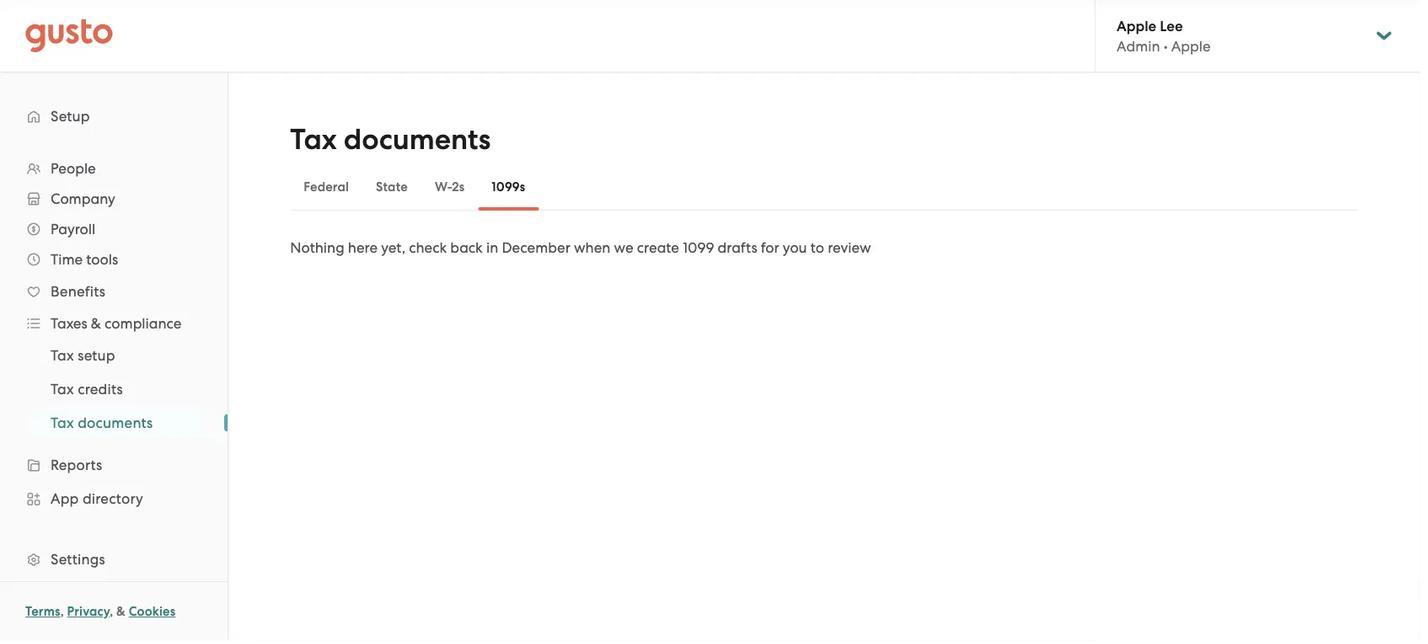 Task type: locate. For each thing, give the bounding box(es) containing it.
tax setup link
[[30, 341, 211, 371]]

0 horizontal spatial documents
[[78, 415, 153, 432]]

2s
[[452, 180, 465, 195]]

privacy
[[67, 605, 110, 620]]

tax down taxes
[[51, 347, 74, 364]]

cookies button
[[129, 602, 176, 622]]

1 vertical spatial documents
[[78, 415, 153, 432]]

documents inside tax documents link
[[78, 415, 153, 432]]

1099s
[[492, 180, 526, 195]]

1 vertical spatial apple
[[1172, 38, 1211, 55]]

tax for tax setup link
[[51, 347, 74, 364]]

tax for tax credits link
[[51, 381, 74, 398]]

, left cookies
[[110, 605, 113, 620]]

apple up admin
[[1117, 17, 1157, 34]]

benefits
[[51, 283, 105, 300]]

w-2s button
[[421, 167, 478, 207]]

1 horizontal spatial documents
[[344, 123, 491, 157]]

1 horizontal spatial apple
[[1172, 38, 1211, 55]]

1 horizontal spatial &
[[116, 605, 126, 620]]

tax
[[290, 123, 337, 157], [51, 347, 74, 364], [51, 381, 74, 398], [51, 415, 74, 432]]

& left cookies
[[116, 605, 126, 620]]

taxes
[[51, 315, 87, 332]]

time tools
[[51, 251, 118, 268]]

1 horizontal spatial ,
[[110, 605, 113, 620]]

setup link
[[17, 101, 211, 132]]

tax credits link
[[30, 374, 211, 405]]

tools
[[86, 251, 118, 268]]

federal
[[304, 180, 349, 195]]

people button
[[17, 153, 211, 184]]

1 list from the top
[[0, 153, 228, 642]]

1 vertical spatial tax documents
[[51, 415, 153, 432]]

to
[[811, 239, 825, 256]]

apple
[[1117, 17, 1157, 34], [1172, 38, 1211, 55]]

•
[[1164, 38, 1168, 55]]

tax setup
[[51, 347, 115, 364]]

1099s button
[[478, 167, 539, 207]]

2 list from the top
[[0, 339, 228, 440]]

here
[[348, 239, 378, 256]]

0 horizontal spatial &
[[91, 315, 101, 332]]

0 horizontal spatial apple
[[1117, 17, 1157, 34]]

you
[[783, 239, 807, 256]]

we
[[614, 239, 634, 256]]

0 horizontal spatial tax documents
[[51, 415, 153, 432]]

setup
[[51, 108, 90, 125]]

app directory
[[51, 491, 143, 508]]

apple right •
[[1172, 38, 1211, 55]]

nothing here yet, check back in december when we create 1099 drafts for you to review
[[290, 239, 871, 256]]

tax documents
[[290, 123, 491, 157], [51, 415, 153, 432]]

tax documents inside gusto navigation element
[[51, 415, 153, 432]]

0 vertical spatial &
[[91, 315, 101, 332]]

setup
[[78, 347, 115, 364]]

compliance
[[105, 315, 182, 332]]

app directory link
[[17, 484, 211, 514]]

payroll
[[51, 221, 95, 238]]

& right taxes
[[91, 315, 101, 332]]

credits
[[78, 381, 123, 398]]

admin
[[1117, 38, 1161, 55]]

tax documents down credits
[[51, 415, 153, 432]]

cookies
[[129, 605, 176, 620]]

0 vertical spatial apple
[[1117, 17, 1157, 34]]

check
[[409, 239, 447, 256]]

taxes & compliance
[[51, 315, 182, 332]]

tax up the federal button
[[290, 123, 337, 157]]

reports link
[[17, 450, 211, 481]]

0 horizontal spatial ,
[[60, 605, 64, 620]]

when
[[574, 239, 611, 256]]

apple lee admin • apple
[[1117, 17, 1211, 55]]

, left privacy
[[60, 605, 64, 620]]

documents
[[344, 123, 491, 157], [78, 415, 153, 432]]

tax down tax credits
[[51, 415, 74, 432]]

&
[[91, 315, 101, 332], [116, 605, 126, 620]]

federal button
[[290, 167, 363, 207]]

tax documents up state button
[[290, 123, 491, 157]]

documents up state button
[[344, 123, 491, 157]]

documents down tax credits link
[[78, 415, 153, 432]]

1 horizontal spatial tax documents
[[290, 123, 491, 157]]

terms , privacy , & cookies
[[25, 605, 176, 620]]

gusto navigation element
[[0, 73, 228, 642]]

app
[[51, 491, 79, 508]]

for
[[761, 239, 780, 256]]

1 vertical spatial &
[[116, 605, 126, 620]]

list
[[0, 153, 228, 642], [0, 339, 228, 440]]

company button
[[17, 184, 211, 214]]

,
[[60, 605, 64, 620], [110, 605, 113, 620]]

tax left credits
[[51, 381, 74, 398]]

0 vertical spatial tax documents
[[290, 123, 491, 157]]



Task type: vqa. For each thing, say whether or not it's contained in the screenshot.
Payroll
yes



Task type: describe. For each thing, give the bounding box(es) containing it.
settings
[[51, 551, 105, 568]]

tax documents link
[[30, 408, 211, 438]]

create
[[637, 239, 680, 256]]

time tools button
[[17, 244, 211, 275]]

nothing
[[290, 239, 345, 256]]

tax credits
[[51, 381, 123, 398]]

privacy link
[[67, 605, 110, 620]]

terms
[[25, 605, 60, 620]]

tax for tax documents link at left bottom
[[51, 415, 74, 432]]

directory
[[83, 491, 143, 508]]

december
[[502, 239, 571, 256]]

people
[[51, 160, 96, 177]]

state button
[[363, 167, 421, 207]]

home image
[[25, 19, 113, 53]]

2 , from the left
[[110, 605, 113, 620]]

benefits link
[[17, 277, 211, 307]]

time
[[51, 251, 83, 268]]

taxes & compliance button
[[17, 309, 211, 339]]

lee
[[1160, 17, 1183, 34]]

w-
[[435, 180, 452, 195]]

payroll button
[[17, 214, 211, 244]]

list containing people
[[0, 153, 228, 642]]

back
[[450, 239, 483, 256]]

drafts
[[718, 239, 758, 256]]

in
[[486, 239, 498, 256]]

list containing tax setup
[[0, 339, 228, 440]]

1099
[[683, 239, 714, 256]]

yet,
[[381, 239, 406, 256]]

review
[[828, 239, 871, 256]]

state
[[376, 180, 408, 195]]

1 , from the left
[[60, 605, 64, 620]]

w-2s
[[435, 180, 465, 195]]

0 vertical spatial documents
[[344, 123, 491, 157]]

company
[[51, 191, 115, 207]]

settings link
[[17, 545, 211, 575]]

& inside dropdown button
[[91, 315, 101, 332]]

tax forms tab list
[[290, 164, 1359, 211]]

terms link
[[25, 605, 60, 620]]

reports
[[51, 457, 102, 474]]



